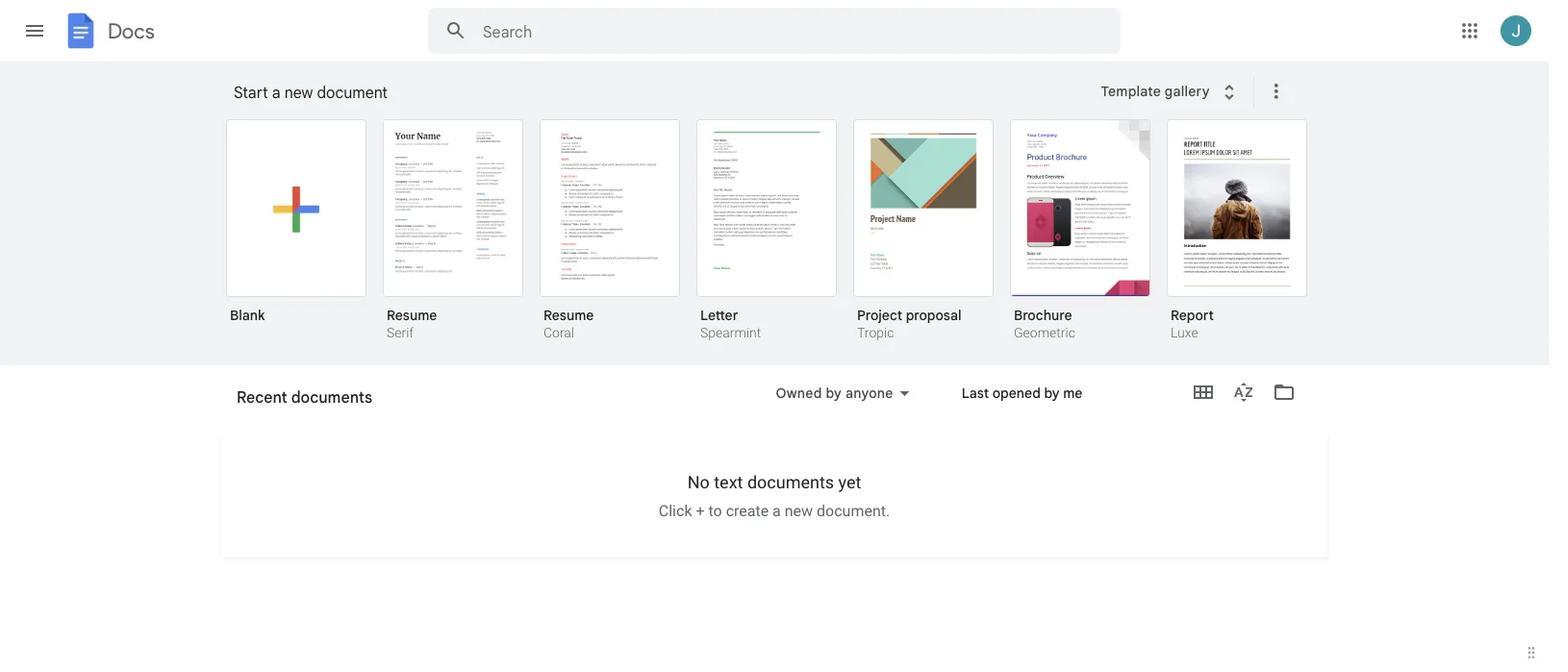 Task type: locate. For each thing, give the bounding box(es) containing it.
start
[[234, 83, 268, 102]]

recent documents inside heading
[[237, 388, 372, 407]]

new
[[284, 83, 313, 102], [785, 502, 813, 520]]

brochure option
[[1010, 119, 1151, 343]]

to
[[709, 502, 722, 520]]

report luxe
[[1171, 307, 1214, 341]]

no text documents yet click + to create a new document.
[[659, 472, 890, 520]]

0 horizontal spatial a
[[272, 83, 281, 102]]

new right start
[[284, 83, 313, 102]]

serif
[[387, 325, 414, 341]]

resume up serif
[[387, 307, 437, 324]]

0 horizontal spatial resume option
[[383, 119, 523, 343]]

text
[[714, 472, 743, 493]]

by
[[826, 385, 842, 402], [1044, 385, 1060, 402]]

spearmint
[[700, 325, 761, 341]]

resume option
[[383, 119, 523, 343], [540, 119, 680, 343]]

report
[[1171, 307, 1214, 324]]

0 horizontal spatial by
[[826, 385, 842, 402]]

1 horizontal spatial a
[[773, 502, 781, 520]]

recent documents
[[237, 388, 372, 407], [221, 395, 340, 412]]

resume
[[387, 307, 437, 324], [544, 307, 594, 324]]

1 horizontal spatial by
[[1044, 385, 1060, 402]]

1 horizontal spatial new
[[785, 502, 813, 520]]

report option
[[1167, 119, 1307, 343]]

search image
[[437, 12, 475, 50]]

list box
[[226, 115, 1333, 367]]

0 vertical spatial new
[[284, 83, 313, 102]]

owned by anyone
[[776, 385, 893, 402]]

0 horizontal spatial resume
[[387, 307, 437, 324]]

resume for resume serif
[[387, 307, 437, 324]]

2 resume from the left
[[544, 307, 594, 324]]

template
[[1101, 83, 1161, 100]]

documents
[[291, 388, 372, 407], [269, 395, 340, 412], [747, 472, 834, 493]]

last
[[962, 385, 989, 402]]

1 resume from the left
[[387, 307, 437, 324]]

start a new document
[[234, 83, 388, 102]]

recent
[[237, 388, 287, 407], [221, 395, 266, 412]]

me
[[1063, 385, 1083, 402]]

blank
[[230, 307, 265, 324]]

a right start
[[272, 83, 281, 102]]

a
[[272, 83, 281, 102], [773, 502, 781, 520]]

None search field
[[428, 8, 1121, 54]]

1 vertical spatial a
[[773, 502, 781, 520]]

Search bar text field
[[483, 22, 1073, 41]]

new right create
[[785, 502, 813, 520]]

a inside no text documents yet click + to create a new document.
[[773, 502, 781, 520]]

last opened by me
[[962, 385, 1083, 402]]

no text documents yet region
[[221, 472, 1328, 520]]

0 horizontal spatial new
[[284, 83, 313, 102]]

document.
[[817, 502, 890, 520]]

a right create
[[773, 502, 781, 520]]

by left me
[[1044, 385, 1060, 402]]

by right owned
[[826, 385, 842, 402]]

1 vertical spatial new
[[785, 502, 813, 520]]

yet
[[838, 472, 861, 493]]

1 horizontal spatial resume option
[[540, 119, 680, 343]]

0 vertical spatial a
[[272, 83, 281, 102]]

new inside start a new document "heading"
[[284, 83, 313, 102]]

resume up coral
[[544, 307, 594, 324]]

list box containing blank
[[226, 115, 1333, 367]]

1 horizontal spatial resume
[[544, 307, 594, 324]]

letter
[[700, 307, 738, 324]]

1 by from the left
[[826, 385, 842, 402]]

template gallery
[[1101, 83, 1210, 100]]

new inside no text documents yet click + to create a new document.
[[785, 502, 813, 520]]

project
[[857, 307, 903, 324]]

letter option
[[697, 119, 837, 343]]

start a new document heading
[[234, 62, 1089, 123]]



Task type: describe. For each thing, give the bounding box(es) containing it.
by inside owned by anyone dropdown button
[[826, 385, 842, 402]]

more actions. image
[[1261, 80, 1288, 103]]

recent documents heading
[[221, 366, 735, 427]]

project proposal option
[[853, 119, 994, 343]]

+
[[696, 502, 705, 520]]

brochure
[[1014, 307, 1072, 324]]

anyone
[[846, 385, 893, 402]]

no
[[688, 472, 710, 493]]

letter spearmint
[[700, 307, 761, 341]]

gallery
[[1165, 83, 1210, 100]]

geometric
[[1014, 325, 1075, 341]]

resume for resume coral
[[544, 307, 594, 324]]

main menu image
[[23, 19, 46, 42]]

2 by from the left
[[1044, 385, 1060, 402]]

coral
[[544, 325, 574, 341]]

project proposal tropic
[[857, 307, 962, 341]]

1 resume option from the left
[[383, 119, 523, 343]]

blank option
[[226, 119, 367, 338]]

docs
[[108, 18, 155, 44]]

resume coral
[[544, 307, 594, 341]]

documents inside heading
[[291, 388, 372, 407]]

2 resume option from the left
[[540, 119, 680, 343]]

brochure geometric
[[1014, 307, 1075, 341]]

opened
[[993, 385, 1041, 402]]

a inside "heading"
[[272, 83, 281, 102]]

template gallery button
[[1089, 74, 1253, 109]]

recent inside heading
[[237, 388, 287, 407]]

tropic
[[857, 325, 894, 341]]

create
[[726, 502, 769, 520]]

click
[[659, 502, 692, 520]]

proposal
[[906, 307, 962, 324]]

resume serif
[[387, 307, 437, 341]]

luxe
[[1171, 325, 1198, 341]]

owned by anyone button
[[763, 382, 922, 405]]

document
[[317, 83, 388, 102]]

owned
[[776, 385, 822, 402]]

docs link
[[62, 12, 155, 54]]

documents inside no text documents yet click + to create a new document.
[[747, 472, 834, 493]]



Task type: vqa. For each thing, say whether or not it's contained in the screenshot.
Brochure option
yes



